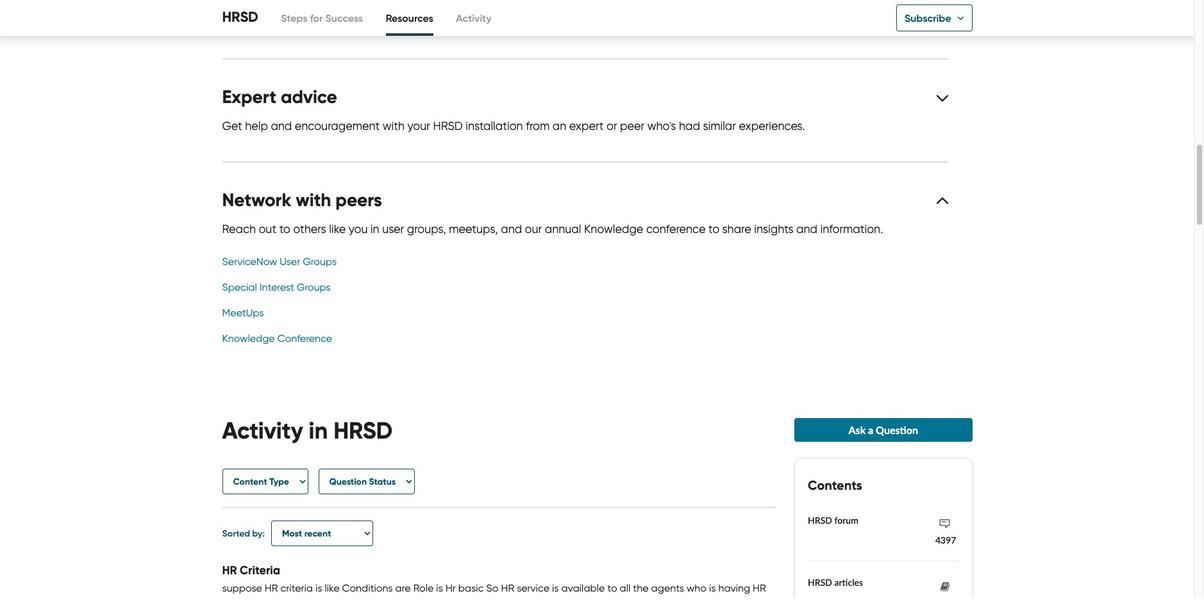 Task type: describe. For each thing, give the bounding box(es) containing it.
criteria
[[240, 564, 280, 578]]

like conditions
[[325, 583, 393, 595]]

is right who
[[709, 583, 716, 595]]

activity link
[[456, 0, 492, 36]]

integrated
[[551, 16, 606, 30]]

network
[[222, 189, 291, 211]]

similar
[[703, 119, 736, 133]]

others
[[293, 222, 326, 236]]

hr up suppose
[[222, 564, 237, 578]]

groups for special interest groups
[[297, 281, 331, 293]]

0 vertical spatial in
[[371, 222, 379, 236]]

network with peers
[[222, 189, 382, 211]]

1 horizontal spatial the
[[633, 583, 649, 595]]

servicenow
[[222, 256, 277, 268]]

hrsd for hrsd articles
[[808, 577, 832, 588]]

hrsd.
[[634, 16, 666, 30]]

interest
[[260, 281, 294, 293]]

expert
[[222, 86, 276, 108]]

or
[[607, 119, 617, 133]]

user
[[280, 256, 300, 268]]

4397
[[935, 535, 956, 546]]

get help and encouragement with your hrsd installation from an expert or peer who's had similar experiences.
[[222, 119, 805, 133]]

can inside hr criteria suppose hr criteria is like conditions are role is hr basic so hr service is available to all the agents who is having hr basic role. so is it possible that hr agents can raise the hr case by using record producer- for any user if not is ther
[[419, 598, 437, 599]]

all
[[620, 583, 630, 595]]

exactly
[[268, 16, 306, 30]]

hr up 'role. so'
[[265, 583, 278, 595]]

annual
[[545, 222, 581, 236]]

special interest groups
[[222, 281, 331, 293]]

had
[[679, 119, 700, 133]]

find out exactly what you own and see what products can be integrated with hrsd.
[[222, 16, 666, 30]]

our
[[525, 222, 542, 236]]

contents heading
[[808, 477, 959, 494]]

is down having
[[735, 598, 741, 599]]

role. so
[[250, 598, 284, 599]]

articles
[[834, 577, 863, 588]]

using
[[537, 598, 562, 599]]

1 vertical spatial in
[[309, 417, 328, 445]]

activity in hrsd
[[222, 417, 393, 445]]

servicenow user groups link
[[222, 256, 337, 268]]

special
[[222, 281, 257, 293]]

tkb board image
[[940, 582, 950, 592]]

peers
[[336, 189, 382, 211]]

groups for servicenow user groups
[[303, 256, 337, 268]]

conference
[[277, 333, 332, 345]]

see
[[410, 16, 428, 30]]

it
[[296, 598, 302, 599]]

question
[[876, 424, 918, 436]]

activity for activity in hrsd
[[222, 417, 303, 445]]

service
[[517, 583, 549, 595]]

a
[[868, 424, 873, 436]]

available
[[561, 583, 605, 595]]

resources
[[386, 12, 433, 24]]

meetups
[[222, 307, 264, 319]]

0 horizontal spatial the
[[464, 598, 480, 599]]

steps
[[281, 12, 308, 24]]

conference
[[646, 222, 706, 236]]

and inside button
[[386, 16, 407, 30]]

hr down like conditions
[[368, 598, 381, 599]]

subscribe
[[905, 12, 951, 24]]

share
[[722, 222, 751, 236]]

user if
[[685, 598, 714, 599]]

forum
[[834, 515, 858, 526]]

1 vertical spatial agents
[[384, 598, 417, 599]]

steps for success
[[281, 12, 363, 24]]

suppose
[[222, 583, 262, 595]]

resources link
[[386, 0, 433, 36]]

find
[[222, 16, 244, 30]]

for inside hr criteria suppose hr criteria is like conditions are role is hr basic so hr service is available to all the agents who is having hr basic role. so is it possible that hr agents can raise the hr case by using record producer- for any user if not is ther
[[650, 598, 663, 599]]

is left the 'hr'
[[436, 583, 443, 595]]

knowledge conference
[[222, 333, 332, 345]]

role
[[413, 583, 434, 595]]

who's
[[647, 119, 676, 133]]

by:
[[252, 528, 265, 540]]

by
[[523, 598, 535, 599]]

hr right having
[[753, 583, 766, 595]]

is up using
[[552, 583, 559, 595]]

basic so
[[458, 583, 498, 595]]

hr criteria suppose hr criteria is like conditions are role is hr basic so hr service is available to all the agents who is having hr basic role. so is it possible that hr agents can raise the hr case by using record producer- for any user if not is ther
[[222, 564, 768, 599]]

possible
[[305, 598, 343, 599]]

expert advice
[[222, 86, 337, 108]]

from
[[526, 119, 550, 133]]

products
[[461, 16, 508, 30]]

1 vertical spatial you
[[349, 222, 368, 236]]

who
[[687, 583, 706, 595]]

get
[[222, 119, 242, 133]]

is up possible at the bottom left
[[315, 583, 322, 595]]

case
[[498, 598, 521, 599]]

and left our
[[501, 222, 522, 236]]



Task type: vqa. For each thing, say whether or not it's contained in the screenshot.
top can
yes



Task type: locate. For each thing, give the bounding box(es) containing it.
to left others
[[279, 222, 290, 236]]

knowledge
[[584, 222, 643, 236], [222, 333, 275, 345]]

sorted by:
[[222, 528, 265, 540]]

1 horizontal spatial for
[[650, 598, 663, 599]]

hr
[[222, 564, 237, 578], [265, 583, 278, 595], [501, 583, 514, 595], [753, 583, 766, 595], [368, 598, 381, 599], [482, 598, 496, 599]]

0 vertical spatial can
[[511, 16, 531, 30]]

1 horizontal spatial to
[[607, 583, 617, 595]]

1 vertical spatial the
[[464, 598, 480, 599]]

2 horizontal spatial with
[[609, 16, 631, 30]]

hrsd articles link
[[808, 575, 956, 599]]

hrsd for hrsd forum
[[808, 515, 832, 526]]

hrsd forum
[[808, 515, 858, 526]]

2 vertical spatial with
[[296, 189, 331, 211]]

advice
[[281, 86, 337, 108]]

1 vertical spatial activity
[[222, 417, 303, 445]]

find out exactly what you own and see what products can be integrated with hrsd. button
[[222, 0, 948, 32]]

and right insights
[[796, 222, 817, 236]]

criteria
[[280, 583, 313, 595]]

peer
[[620, 119, 644, 133]]

you left own
[[339, 16, 358, 30]]

to left 'share'
[[708, 222, 719, 236]]

groups right user
[[303, 256, 337, 268]]

to
[[279, 222, 290, 236], [708, 222, 719, 236], [607, 583, 617, 595]]

0 horizontal spatial with
[[296, 189, 331, 211]]

the
[[633, 583, 649, 595], [464, 598, 480, 599]]

agents down are
[[384, 598, 417, 599]]

an
[[552, 119, 566, 133]]

user
[[382, 222, 404, 236]]

not
[[716, 598, 732, 599]]

ask a question
[[849, 424, 918, 436]]

0 horizontal spatial can
[[419, 598, 437, 599]]

activity for activity
[[456, 12, 492, 24]]

experiences.
[[739, 119, 805, 133]]

subscribe button
[[896, 4, 972, 31]]

special interest groups link
[[222, 281, 331, 293]]

knowledge down the meetups link
[[222, 333, 275, 345]]

1 vertical spatial knowledge
[[222, 333, 275, 345]]

with left your
[[383, 119, 405, 133]]

0 vertical spatial groups
[[303, 256, 337, 268]]

for
[[310, 12, 323, 24], [650, 598, 663, 599]]

for right steps
[[310, 12, 323, 24]]

your
[[407, 119, 430, 133]]

ask a question link
[[794, 418, 972, 442]]

knowledge right "annual" at the left
[[584, 222, 643, 236]]

hr up case
[[501, 583, 514, 595]]

be
[[534, 16, 548, 30]]

with left hrsd.
[[609, 16, 631, 30]]

0 vertical spatial the
[[633, 583, 649, 595]]

2 horizontal spatial to
[[708, 222, 719, 236]]

the right all
[[633, 583, 649, 595]]

ask
[[849, 424, 866, 436]]

0 horizontal spatial to
[[279, 222, 290, 236]]

like
[[329, 222, 346, 236]]

and right the help
[[271, 119, 292, 133]]

that
[[345, 598, 365, 599]]

1 vertical spatial can
[[419, 598, 437, 599]]

basic
[[222, 598, 248, 599]]

0 horizontal spatial for
[[310, 12, 323, 24]]

insights
[[754, 222, 793, 236]]

can down role
[[419, 598, 437, 599]]

out for to
[[259, 222, 276, 236]]

1 what from the left
[[309, 16, 336, 30]]

and left see
[[386, 16, 407, 30]]

help
[[245, 119, 268, 133]]

0 vertical spatial with
[[609, 16, 631, 30]]

meetups link
[[222, 307, 264, 319]]

for left any
[[650, 598, 663, 599]]

1 horizontal spatial with
[[383, 119, 405, 133]]

producer-
[[600, 598, 648, 599]]

record
[[565, 598, 598, 599]]

encouragement
[[295, 119, 380, 133]]

hrsd
[[222, 8, 258, 26], [433, 119, 463, 133], [333, 417, 393, 445], [808, 515, 832, 526], [808, 577, 832, 588]]

agents
[[651, 583, 684, 595], [384, 598, 417, 599]]

sorted
[[222, 528, 250, 540]]

with inside button
[[609, 16, 631, 30]]

0 horizontal spatial agents
[[384, 598, 417, 599]]

with up others
[[296, 189, 331, 211]]

groups,
[[407, 222, 446, 236]]

activity
[[456, 12, 492, 24], [222, 417, 303, 445]]

1 horizontal spatial knowledge
[[584, 222, 643, 236]]

you inside find out exactly what you own and see what products can be integrated with hrsd. button
[[339, 16, 358, 30]]

hr
[[446, 583, 456, 595]]

0 vertical spatial activity
[[456, 12, 492, 24]]

1 vertical spatial with
[[383, 119, 405, 133]]

out inside button
[[247, 16, 265, 30]]

1 horizontal spatial what
[[431, 16, 458, 30]]

agents up any
[[651, 583, 684, 595]]

1 horizontal spatial can
[[511, 16, 531, 30]]

meetups,
[[449, 222, 498, 236]]

1 vertical spatial for
[[650, 598, 663, 599]]

is
[[315, 583, 322, 595], [436, 583, 443, 595], [552, 583, 559, 595], [709, 583, 716, 595], [287, 598, 293, 599], [735, 598, 741, 599]]

reach out to others like you in user groups, meetups, and our annual knowledge conference to share insights and information.
[[222, 222, 883, 236]]

own
[[361, 16, 383, 30]]

out for exactly
[[247, 16, 265, 30]]

out right reach
[[259, 222, 276, 236]]

are
[[395, 583, 411, 595]]

what right steps
[[309, 16, 336, 30]]

servicenow user groups
[[222, 256, 337, 268]]

can inside button
[[511, 16, 531, 30]]

0 vertical spatial agents
[[651, 583, 684, 595]]

0 horizontal spatial what
[[309, 16, 336, 30]]

any
[[665, 598, 683, 599]]

raise
[[440, 598, 462, 599]]

0 vertical spatial knowledge
[[584, 222, 643, 236]]

forum board image
[[940, 519, 950, 530]]

0 vertical spatial out
[[247, 16, 265, 30]]

1 horizontal spatial in
[[371, 222, 379, 236]]

out right the find
[[247, 16, 265, 30]]

0 vertical spatial you
[[339, 16, 358, 30]]

out
[[247, 16, 265, 30], [259, 222, 276, 236]]

the down basic so
[[464, 598, 480, 599]]

0 horizontal spatial in
[[309, 417, 328, 445]]

to inside hr criteria suppose hr criteria is like conditions are role is hr basic so hr service is available to all the agents who is having hr basic role. so is it possible that hr agents can raise the hr case by using record producer- for any user if not is ther
[[607, 583, 617, 595]]

1 horizontal spatial agents
[[651, 583, 684, 595]]

information.
[[820, 222, 883, 236]]

is left the it
[[287, 598, 293, 599]]

knowledge conference link
[[222, 333, 332, 345]]

contents
[[808, 477, 862, 494]]

steps for success link
[[281, 0, 363, 36]]

groups down user
[[297, 281, 331, 293]]

hrsd articles
[[808, 577, 863, 588]]

and
[[386, 16, 407, 30], [271, 119, 292, 133], [501, 222, 522, 236], [796, 222, 817, 236]]

2 what from the left
[[431, 16, 458, 30]]

reach
[[222, 222, 256, 236]]

what right see
[[431, 16, 458, 30]]

0 vertical spatial for
[[310, 12, 323, 24]]

1 horizontal spatial activity
[[456, 12, 492, 24]]

hr down basic so
[[482, 598, 496, 599]]

you right like
[[349, 222, 368, 236]]

0 horizontal spatial knowledge
[[222, 333, 275, 345]]

having
[[718, 583, 750, 595]]

expert
[[569, 119, 604, 133]]

can left be
[[511, 16, 531, 30]]

installation
[[466, 119, 523, 133]]

for inside steps for success link
[[310, 12, 323, 24]]

hr criteria link
[[222, 564, 280, 578]]

0 horizontal spatial activity
[[222, 417, 303, 445]]

1 vertical spatial out
[[259, 222, 276, 236]]

to left all
[[607, 583, 617, 595]]

hrsd for hrsd
[[222, 8, 258, 26]]

1 vertical spatial groups
[[297, 281, 331, 293]]



